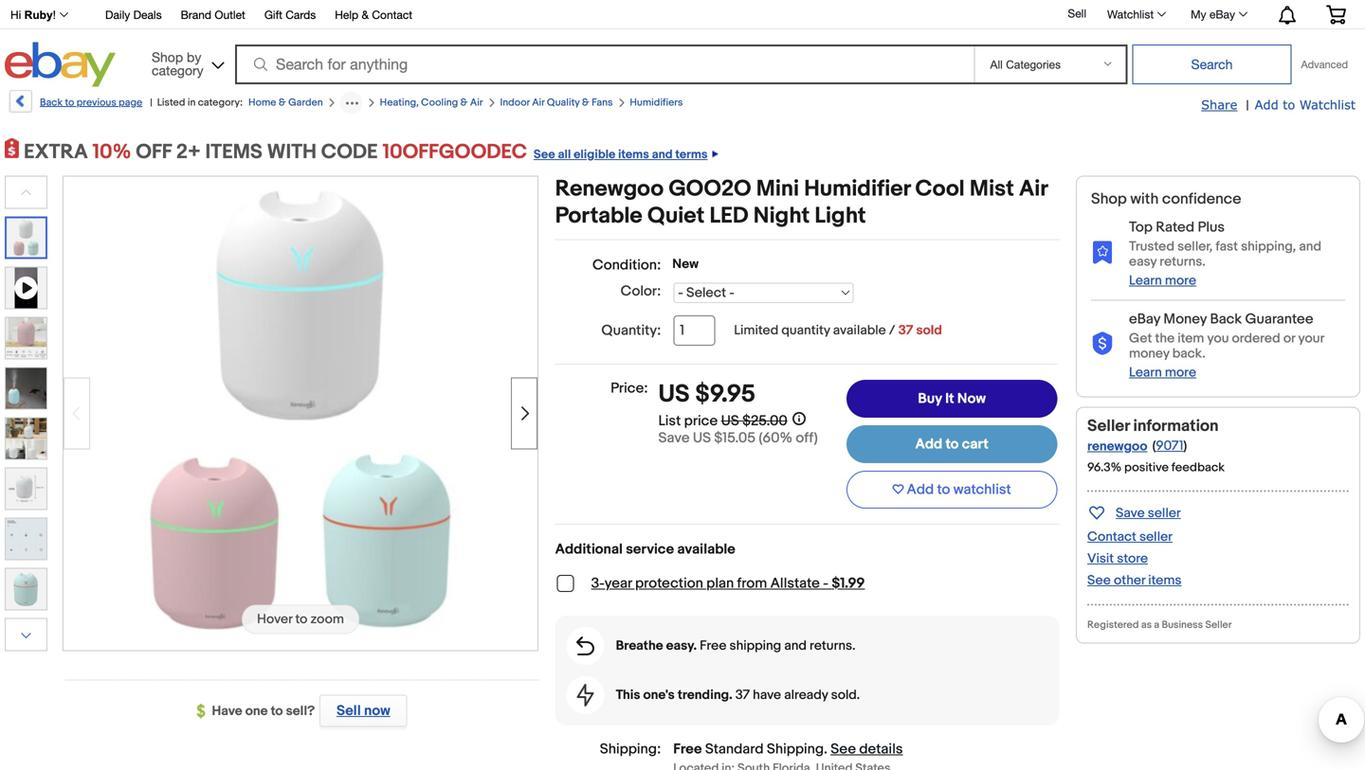 Task type: vqa. For each thing, say whether or not it's contained in the screenshot.
Picture 4 of 20
yes



Task type: describe. For each thing, give the bounding box(es) containing it.
mist
[[970, 176, 1014, 203]]

see all eligible items and terms
[[534, 147, 708, 162]]

sell now link
[[315, 696, 407, 728]]

account navigation
[[0, 0, 1361, 29]]

brand outlet link
[[181, 5, 245, 26]]

quiet
[[648, 203, 705, 230]]

as
[[1142, 620, 1152, 632]]

visit store link
[[1088, 551, 1148, 567]]

brand outlet
[[181, 8, 245, 21]]

easy
[[1129, 254, 1157, 270]]

available for quantity
[[833, 323, 886, 339]]

category
[[152, 63, 204, 78]]

with details__icon image for ebay money back guarantee
[[1091, 332, 1114, 356]]

list
[[659, 413, 681, 430]]

$25.00
[[743, 413, 788, 430]]

1 horizontal spatial us
[[693, 430, 711, 447]]

back to previous page
[[40, 97, 142, 109]]

10%
[[92, 140, 131, 165]]

business
[[1162, 620, 1203, 632]]

.
[[824, 742, 828, 759]]

air inside renewgoo goo2o mini humidifier cool mist air portable quiet led night light
[[1019, 176, 1048, 203]]

limited quantity available / 37 sold
[[734, 323, 942, 339]]

money
[[1129, 346, 1170, 362]]

save seller button
[[1088, 502, 1181, 524]]

& left the fans
[[582, 97, 590, 109]]

with
[[267, 140, 317, 165]]

store
[[1117, 551, 1148, 567]]

0 vertical spatial free
[[700, 639, 727, 655]]

Quantity: text field
[[673, 316, 715, 346]]

renewgoo
[[1088, 439, 1148, 455]]

dollar sign image
[[197, 705, 212, 720]]

confidence
[[1162, 190, 1242, 209]]

this one's trending. 37 have already sold.
[[616, 688, 860, 704]]

to for cart
[[946, 436, 959, 453]]

sell?
[[286, 704, 315, 720]]

eligible
[[574, 147, 616, 162]]

& right cooling
[[461, 97, 468, 109]]

page
[[119, 97, 142, 109]]

terms
[[676, 147, 708, 162]]

with details__icon image for top rated plus
[[1091, 241, 1114, 264]]

seller inside seller information renewgoo ( 9071 ) 96.3% positive feedback
[[1088, 417, 1130, 437]]

indoor air quality & fans link
[[500, 97, 613, 109]]

my
[[1191, 8, 1207, 21]]

humidifiers link
[[630, 97, 683, 109]]

see other items link
[[1088, 573, 1182, 589]]

by
[[187, 49, 201, 65]]

back inside "link"
[[40, 97, 63, 109]]

picture 7 of 20 image
[[6, 569, 46, 610]]

sell link
[[1060, 7, 1095, 20]]

advanced
[[1301, 58, 1348, 71]]

category:
[[198, 97, 243, 109]]

goo2o
[[669, 176, 751, 203]]

back to previous page link
[[8, 90, 142, 119]]

plus
[[1198, 219, 1225, 236]]

mini
[[756, 176, 799, 203]]

with details__icon image for breathe easy.
[[577, 637, 595, 656]]

/
[[889, 323, 896, 339]]

returns. inside top rated plus trusted seller, fast shipping, and easy returns. learn more
[[1160, 254, 1206, 270]]

quantity:
[[602, 322, 661, 339]]

0 horizontal spatial us
[[659, 380, 690, 410]]

your
[[1299, 331, 1324, 347]]

from
[[737, 576, 767, 593]]

(60%
[[759, 430, 793, 447]]

list price us $25.00
[[659, 413, 788, 430]]

previous
[[77, 97, 116, 109]]

off)
[[796, 430, 818, 447]]

information
[[1134, 417, 1219, 437]]

gift
[[264, 8, 282, 21]]

seller for contact
[[1140, 529, 1173, 546]]

3-
[[591, 576, 605, 593]]

and for returns.
[[785, 639, 807, 655]]

| listed in category:
[[150, 97, 243, 109]]

contact seller visit store see other items
[[1088, 529, 1182, 589]]

available for service
[[677, 541, 736, 559]]

& right home
[[279, 97, 286, 109]]

ruby
[[24, 9, 53, 21]]

add to cart
[[915, 436, 989, 453]]

learn inside top rated plus trusted seller, fast shipping, and easy returns. learn more
[[1129, 273, 1162, 289]]

with details__icon image for this one's trending.
[[577, 685, 594, 707]]

learn more link for money
[[1129, 365, 1197, 381]]

trusted
[[1129, 239, 1175, 255]]

9071 link
[[1156, 438, 1184, 455]]

shop by category
[[152, 49, 204, 78]]

watchlist inside share | add to watchlist
[[1300, 97, 1356, 112]]

off
[[136, 140, 172, 165]]

condition:
[[593, 257, 661, 274]]

shipping
[[767, 742, 824, 759]]

1 vertical spatial 37
[[736, 688, 750, 704]]

shop for shop with confidence
[[1091, 190, 1127, 209]]

shop by category banner
[[0, 0, 1361, 92]]

extra
[[24, 140, 88, 165]]

home & garden
[[248, 97, 323, 109]]

renewgoo goo2o mini humidifier cool mist air portable quiet led night light
[[555, 176, 1048, 230]]

it
[[945, 391, 954, 408]]

ebay inside "account" navigation
[[1210, 8, 1236, 21]]

learn inside 'ebay money back guarantee get the item you ordered or your money back. learn more'
[[1129, 365, 1162, 381]]

watchlist link
[[1097, 3, 1175, 26]]

registered as a business seller
[[1088, 620, 1232, 632]]

watchlist inside "account" navigation
[[1107, 8, 1154, 21]]

price
[[684, 413, 718, 430]]

ebay inside 'ebay money back guarantee get the item you ordered or your money back. learn more'
[[1129, 311, 1161, 328]]

| inside share | add to watchlist
[[1246, 98, 1249, 114]]

shop for shop by category
[[152, 49, 183, 65]]

1 vertical spatial free
[[673, 742, 702, 759]]

cards
[[286, 8, 316, 21]]

contact seller link
[[1088, 529, 1173, 546]]

add inside share | add to watchlist
[[1255, 97, 1279, 112]]

add to cart link
[[847, 426, 1058, 464]]

gift cards link
[[264, 5, 316, 26]]

share
[[1201, 97, 1238, 112]]

deals
[[133, 8, 162, 21]]

Search for anything text field
[[238, 46, 970, 82]]

$9.95
[[695, 380, 756, 410]]

back inside 'ebay money back guarantee get the item you ordered or your money back. learn more'
[[1210, 311, 1242, 328]]

sell for sell
[[1068, 7, 1087, 20]]

home & garden link
[[248, 97, 323, 109]]

garden
[[288, 97, 323, 109]]

daily
[[105, 8, 130, 21]]

plan
[[707, 576, 734, 593]]

sell now
[[337, 703, 390, 720]]

and for terms
[[652, 147, 673, 162]]



Task type: locate. For each thing, give the bounding box(es) containing it.
buy it now link
[[847, 380, 1058, 418]]

indoor air quality & fans
[[500, 97, 613, 109]]

home
[[248, 97, 276, 109]]

0 vertical spatial see
[[534, 147, 555, 162]]

save up contact seller link
[[1116, 506, 1145, 522]]

1 horizontal spatial and
[[785, 639, 807, 655]]

year
[[605, 576, 632, 593]]

0 vertical spatial add
[[1255, 97, 1279, 112]]

learn
[[1129, 273, 1162, 289], [1129, 365, 1162, 381]]

allstate
[[771, 576, 820, 593]]

add down add to cart link
[[907, 482, 934, 499]]

buy it now
[[918, 391, 986, 408]]

1 horizontal spatial returns.
[[1160, 254, 1206, 270]]

0 vertical spatial and
[[652, 147, 673, 162]]

1 vertical spatial ebay
[[1129, 311, 1161, 328]]

to for watchlist
[[937, 482, 950, 499]]

1 horizontal spatial watchlist
[[1300, 97, 1356, 112]]

gift cards
[[264, 8, 316, 21]]

to left the previous
[[65, 97, 74, 109]]

watchlist right sell link
[[1107, 8, 1154, 21]]

seller down 'save seller'
[[1140, 529, 1173, 546]]

us
[[659, 380, 690, 410], [721, 413, 739, 430], [693, 430, 711, 447]]

37 left have
[[736, 688, 750, 704]]

and inside us $9.95 main content
[[785, 639, 807, 655]]

registered
[[1088, 620, 1139, 632]]

ordered
[[1232, 331, 1281, 347]]

1 horizontal spatial shop
[[1091, 190, 1127, 209]]

new
[[673, 256, 699, 273]]

1 horizontal spatial contact
[[1088, 529, 1137, 546]]

picture 3 of 20 image
[[6, 368, 46, 409]]

see
[[534, 147, 555, 162], [1088, 573, 1111, 589], [831, 742, 856, 759]]

0 horizontal spatial seller
[[1088, 417, 1130, 437]]

returns. up the sold.
[[810, 639, 856, 655]]

2 more from the top
[[1165, 365, 1197, 381]]

1 vertical spatial more
[[1165, 365, 1197, 381]]

air right cooling
[[470, 97, 483, 109]]

air right indoor on the left top of page
[[532, 97, 545, 109]]

watchlist
[[1107, 8, 1154, 21], [1300, 97, 1356, 112]]

1 vertical spatial returns.
[[810, 639, 856, 655]]

shop inside shop by category
[[152, 49, 183, 65]]

1 vertical spatial learn
[[1129, 365, 1162, 381]]

0 horizontal spatial see
[[534, 147, 555, 162]]

back up the you
[[1210, 311, 1242, 328]]

1 horizontal spatial back
[[1210, 311, 1242, 328]]

see inside see all eligible items and terms link
[[534, 147, 555, 162]]

0 horizontal spatial shop
[[152, 49, 183, 65]]

picture 5 of 20 image
[[6, 469, 46, 510]]

get
[[1129, 331, 1152, 347]]

to inside "link"
[[65, 97, 74, 109]]

$15.05
[[714, 430, 756, 447]]

help & contact
[[335, 8, 413, 21]]

learn down "money"
[[1129, 365, 1162, 381]]

back.
[[1173, 346, 1206, 362]]

us left $15.05
[[693, 430, 711, 447]]

seller right business
[[1206, 620, 1232, 632]]

0 horizontal spatial contact
[[372, 8, 413, 21]]

already
[[784, 688, 828, 704]]

see right .
[[831, 742, 856, 759]]

picture 6 of 20 image
[[6, 519, 46, 560]]

humidifiers
[[630, 97, 683, 109]]

add for add to watchlist
[[907, 482, 934, 499]]

1 horizontal spatial 37
[[899, 323, 914, 339]]

heating, cooling & air link
[[380, 97, 483, 109]]

see inside contact seller visit store see other items
[[1088, 573, 1111, 589]]

with
[[1131, 190, 1159, 209]]

service
[[626, 541, 674, 559]]

&
[[362, 8, 369, 21], [279, 97, 286, 109], [461, 97, 468, 109], [582, 97, 590, 109]]

air right mist
[[1019, 176, 1048, 203]]

2 vertical spatial add
[[907, 482, 934, 499]]

rated
[[1156, 219, 1195, 236]]

heating,
[[380, 97, 419, 109]]

1 horizontal spatial sell
[[1068, 7, 1087, 20]]

watchlist down advanced
[[1300, 97, 1356, 112]]

save inside 'button'
[[1116, 506, 1145, 522]]

0 vertical spatial watchlist
[[1107, 8, 1154, 21]]

1 vertical spatial learn more link
[[1129, 365, 1197, 381]]

this
[[616, 688, 640, 704]]

0 vertical spatial learn more link
[[1129, 273, 1197, 289]]

0 horizontal spatial back
[[40, 97, 63, 109]]

1 horizontal spatial save
[[1116, 506, 1145, 522]]

a
[[1154, 620, 1160, 632]]

0 vertical spatial shop
[[152, 49, 183, 65]]

1 horizontal spatial see
[[831, 742, 856, 759]]

add to watchlist button
[[847, 471, 1058, 509]]

us $9.95 main content
[[555, 176, 1060, 771]]

1 vertical spatial see
[[1088, 573, 1111, 589]]

1 horizontal spatial available
[[833, 323, 886, 339]]

buy
[[918, 391, 942, 408]]

1 horizontal spatial items
[[1149, 573, 1182, 589]]

renewgoo goo2o mini humidifier cool mist air portable quiet led night light - picture 1 of 20 image
[[110, 175, 491, 649]]

visit
[[1088, 551, 1114, 567]]

us $9.95
[[659, 380, 756, 410]]

1 vertical spatial back
[[1210, 311, 1242, 328]]

add to watchlist link
[[1255, 97, 1356, 114]]

listed
[[157, 97, 185, 109]]

see down visit
[[1088, 573, 1111, 589]]

add for add to cart
[[915, 436, 943, 453]]

0 horizontal spatial items
[[618, 147, 649, 162]]

your shopping cart image
[[1326, 5, 1347, 24]]

see for contact seller visit store see other items
[[1088, 573, 1111, 589]]

0 vertical spatial sell
[[1068, 7, 1087, 20]]

learn down the easy
[[1129, 273, 1162, 289]]

1 vertical spatial add
[[915, 436, 943, 453]]

back left the previous
[[40, 97, 63, 109]]

more inside top rated plus trusted seller, fast shipping, and easy returns. learn more
[[1165, 273, 1197, 289]]

sell left watchlist link
[[1068, 7, 1087, 20]]

sell left now
[[337, 703, 361, 720]]

(
[[1153, 438, 1156, 455]]

2 vertical spatial see
[[831, 742, 856, 759]]

-
[[823, 576, 829, 593]]

learn more link for rated
[[1129, 273, 1197, 289]]

1 learn more link from the top
[[1129, 273, 1197, 289]]

see left all
[[534, 147, 555, 162]]

with details__icon image left this on the left bottom
[[577, 685, 594, 707]]

1 more from the top
[[1165, 273, 1197, 289]]

add inside button
[[907, 482, 934, 499]]

0 vertical spatial available
[[833, 323, 886, 339]]

$1.99
[[832, 576, 865, 593]]

1 horizontal spatial |
[[1246, 98, 1249, 114]]

seller
[[1088, 417, 1130, 437], [1206, 620, 1232, 632]]

|
[[150, 97, 152, 109], [1246, 98, 1249, 114]]

standard
[[705, 742, 764, 759]]

2 vertical spatial and
[[785, 639, 807, 655]]

0 vertical spatial ebay
[[1210, 8, 1236, 21]]

humidifier
[[804, 176, 911, 203]]

indoor
[[500, 97, 530, 109]]

0 vertical spatial returns.
[[1160, 254, 1206, 270]]

0 vertical spatial learn
[[1129, 273, 1162, 289]]

37 right "/"
[[899, 323, 914, 339]]

contact right the help
[[372, 8, 413, 21]]

0 vertical spatial seller
[[1148, 506, 1181, 522]]

hi
[[10, 9, 21, 21]]

advanced link
[[1292, 46, 1358, 83]]

cool
[[916, 176, 965, 203]]

more down back.
[[1165, 365, 1197, 381]]

limited
[[734, 323, 779, 339]]

sell for sell now
[[337, 703, 361, 720]]

and left terms
[[652, 147, 673, 162]]

item
[[1178, 331, 1205, 347]]

0 vertical spatial save
[[659, 430, 690, 447]]

contact inside contact seller visit store see other items
[[1088, 529, 1137, 546]]

2 horizontal spatial us
[[721, 413, 739, 430]]

hi ruby !
[[10, 9, 56, 21]]

protection
[[635, 576, 703, 593]]

0 vertical spatial contact
[[372, 8, 413, 21]]

none submit inside shop by category banner
[[1133, 45, 1292, 84]]

learn more link down the easy
[[1129, 273, 1197, 289]]

1 vertical spatial items
[[1149, 573, 1182, 589]]

1 vertical spatial sell
[[337, 703, 361, 720]]

my ebay
[[1191, 8, 1236, 21]]

& inside "account" navigation
[[362, 8, 369, 21]]

breathe easy. free shipping and returns.
[[616, 639, 856, 655]]

us down $9.95
[[721, 413, 739, 430]]

1 horizontal spatial ebay
[[1210, 8, 1236, 21]]

1 horizontal spatial air
[[532, 97, 545, 109]]

sold
[[916, 323, 942, 339]]

ebay right my
[[1210, 8, 1236, 21]]

with details__icon image left get
[[1091, 332, 1114, 356]]

seller inside 'button'
[[1148, 506, 1181, 522]]

learn more link down "money"
[[1129, 365, 1197, 381]]

with details__icon image left breathe
[[577, 637, 595, 656]]

shop left with
[[1091, 190, 1127, 209]]

seller for save
[[1148, 506, 1181, 522]]

more inside 'ebay money back guarantee get the item you ordered or your money back. learn more'
[[1165, 365, 1197, 381]]

more
[[1165, 273, 1197, 289], [1165, 365, 1197, 381]]

seller inside contact seller visit store see other items
[[1140, 529, 1173, 546]]

more down seller,
[[1165, 273, 1197, 289]]

0 vertical spatial back
[[40, 97, 63, 109]]

feedback
[[1172, 461, 1225, 475]]

add down buy at the right bottom of the page
[[915, 436, 943, 453]]

0 horizontal spatial |
[[150, 97, 152, 109]]

0 horizontal spatial sell
[[337, 703, 361, 720]]

save down us $9.95
[[659, 430, 690, 447]]

available left "/"
[[833, 323, 886, 339]]

fast
[[1216, 239, 1238, 255]]

0 vertical spatial items
[[618, 147, 649, 162]]

sell inside "account" navigation
[[1068, 7, 1087, 20]]

2 horizontal spatial see
[[1088, 573, 1111, 589]]

0 horizontal spatial available
[[677, 541, 736, 559]]

to for previous
[[65, 97, 74, 109]]

1 vertical spatial shop
[[1091, 190, 1127, 209]]

and right shipping
[[785, 639, 807, 655]]

with details__icon image
[[1091, 241, 1114, 264], [1091, 332, 1114, 356], [577, 637, 595, 656], [577, 685, 594, 707]]

1 horizontal spatial seller
[[1206, 620, 1232, 632]]

renewgoo link
[[1088, 439, 1148, 455]]

seller up renewgoo link
[[1088, 417, 1130, 437]]

1 vertical spatial contact
[[1088, 529, 1137, 546]]

2 horizontal spatial air
[[1019, 176, 1048, 203]]

returns. inside us $9.95 main content
[[810, 639, 856, 655]]

0 vertical spatial more
[[1165, 273, 1197, 289]]

seller up contact seller link
[[1148, 506, 1181, 522]]

contact up visit store link
[[1088, 529, 1137, 546]]

0 horizontal spatial and
[[652, 147, 673, 162]]

1 vertical spatial save
[[1116, 506, 1145, 522]]

see for free standard shipping . see details
[[831, 742, 856, 759]]

0 horizontal spatial air
[[470, 97, 483, 109]]

1 vertical spatial available
[[677, 541, 736, 559]]

9071
[[1156, 438, 1184, 455]]

to inside share | add to watchlist
[[1283, 97, 1295, 112]]

money
[[1164, 311, 1207, 328]]

None submit
[[1133, 45, 1292, 84]]

video 1 of 1 image
[[6, 268, 46, 309]]

night
[[754, 203, 810, 230]]

us up the "list"
[[659, 380, 690, 410]]

have
[[212, 704, 242, 720]]

1 vertical spatial watchlist
[[1300, 97, 1356, 112]]

save for save seller
[[1116, 506, 1145, 522]]

0 horizontal spatial 37
[[736, 688, 750, 704]]

items inside contact seller visit store see other items
[[1149, 573, 1182, 589]]

available up plan
[[677, 541, 736, 559]]

save seller
[[1116, 506, 1181, 522]]

2 learn more link from the top
[[1129, 365, 1197, 381]]

2 learn from the top
[[1129, 365, 1162, 381]]

items right eligible
[[618, 147, 649, 162]]

1 vertical spatial and
[[1299, 239, 1322, 255]]

free
[[700, 639, 727, 655], [673, 742, 702, 759]]

returns. down rated
[[1160, 254, 1206, 270]]

have
[[753, 688, 781, 704]]

to right the one
[[271, 704, 283, 720]]

10offgoodec
[[383, 140, 527, 165]]

shop left by
[[152, 49, 183, 65]]

top rated plus trusted seller, fast shipping, and easy returns. learn more
[[1129, 219, 1322, 289]]

to left cart at right
[[946, 436, 959, 453]]

free left standard
[[673, 742, 702, 759]]

see inside us $9.95 main content
[[831, 742, 856, 759]]

0 vertical spatial seller
[[1088, 417, 1130, 437]]

picture 2 of 20 image
[[6, 318, 46, 359]]

save inside us $9.95 main content
[[659, 430, 690, 447]]

& right the help
[[362, 8, 369, 21]]

items right other at the right bottom of page
[[1149, 573, 1182, 589]]

2 horizontal spatial and
[[1299, 239, 1322, 255]]

save for save us $15.05 (60% off)
[[659, 430, 690, 447]]

with details__icon image left the easy
[[1091, 241, 1114, 264]]

shop by category button
[[143, 42, 228, 83]]

0 horizontal spatial save
[[659, 430, 690, 447]]

| left listed
[[150, 97, 152, 109]]

free right easy.
[[700, 639, 727, 655]]

0 horizontal spatial returns.
[[810, 639, 856, 655]]

1 vertical spatial seller
[[1206, 620, 1232, 632]]

ebay up get
[[1129, 311, 1161, 328]]

and inside top rated plus trusted seller, fast shipping, and easy returns. learn more
[[1299, 239, 1322, 255]]

heating, cooling & air
[[380, 97, 483, 109]]

shop with confidence
[[1091, 190, 1242, 209]]

see details link
[[831, 742, 903, 759]]

1 learn from the top
[[1129, 273, 1162, 289]]

and right shipping,
[[1299, 239, 1322, 255]]

add right "share"
[[1255, 97, 1279, 112]]

add to watchlist
[[907, 482, 1011, 499]]

price:
[[611, 380, 648, 397]]

0 vertical spatial 37
[[899, 323, 914, 339]]

to down advanced link
[[1283, 97, 1295, 112]]

watchlist
[[954, 482, 1011, 499]]

picture 4 of 20 image
[[6, 419, 46, 459]]

air
[[470, 97, 483, 109], [532, 97, 545, 109], [1019, 176, 1048, 203]]

0 horizontal spatial ebay
[[1129, 311, 1161, 328]]

1 vertical spatial seller
[[1140, 529, 1173, 546]]

ebay money back guarantee get the item you ordered or your money back. learn more
[[1129, 311, 1324, 381]]

positive
[[1125, 461, 1169, 475]]

contact inside "account" navigation
[[372, 8, 413, 21]]

my ebay link
[[1181, 3, 1256, 26]]

0 horizontal spatial watchlist
[[1107, 8, 1154, 21]]

to left watchlist
[[937, 482, 950, 499]]

returns.
[[1160, 254, 1206, 270], [810, 639, 856, 655]]

| right share button
[[1246, 98, 1249, 114]]

picture 1 of 20 image
[[7, 219, 46, 257]]

brand
[[181, 8, 211, 21]]

96.3%
[[1088, 461, 1122, 475]]

to inside button
[[937, 482, 950, 499]]

share | add to watchlist
[[1201, 97, 1356, 114]]



